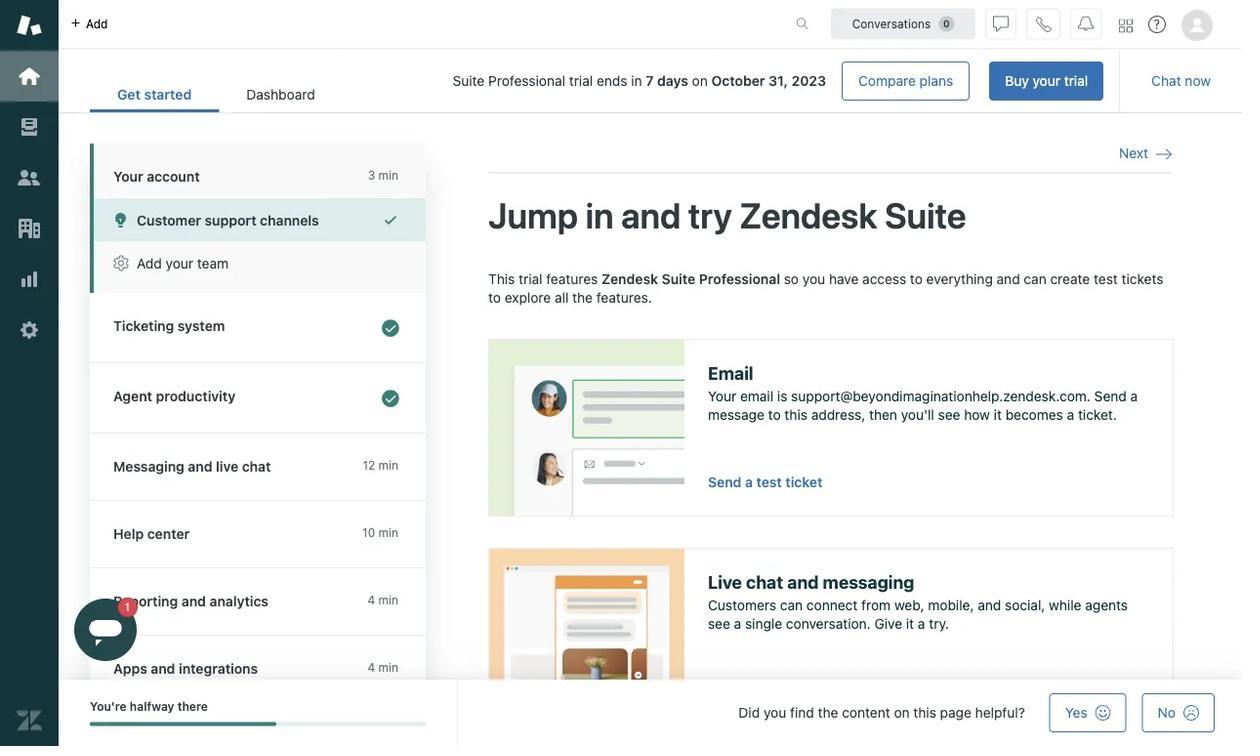 Task type: locate. For each thing, give the bounding box(es) containing it.
on
[[692, 73, 708, 89], [895, 705, 910, 721]]

your account heading
[[90, 144, 426, 198]]

1 horizontal spatial your
[[1033, 73, 1061, 89]]

1 horizontal spatial in
[[631, 73, 643, 89]]

connect
[[807, 597, 858, 613]]

2 horizontal spatial to
[[911, 271, 923, 287]]

0 vertical spatial 4
[[368, 594, 375, 607]]

0 horizontal spatial suite
[[453, 73, 485, 89]]

admin image
[[17, 318, 42, 343]]

in left 7
[[631, 73, 643, 89]]

1 horizontal spatial suite
[[662, 271, 696, 287]]

customer
[[137, 212, 201, 228]]

send down "message"
[[708, 475, 742, 491]]

0 horizontal spatial professional
[[489, 73, 566, 89]]

region containing email
[[489, 269, 1174, 747]]

your inside email your email is support@beyondimaginationhelp.zendesk.com. send a message to this address, then you'll see how it becomes a ticket.
[[708, 388, 737, 404]]

your
[[113, 169, 143, 185], [708, 388, 737, 404]]

0 horizontal spatial it
[[907, 616, 915, 632]]

4 min
[[368, 594, 399, 607], [368, 661, 399, 675]]

0 horizontal spatial in
[[586, 194, 614, 236]]

1 vertical spatial your
[[166, 256, 194, 272]]

0 horizontal spatial see
[[708, 616, 731, 632]]

and left social,
[[978, 597, 1002, 613]]

can
[[1024, 271, 1047, 287], [781, 597, 803, 613]]

suite inside section
[[453, 73, 485, 89]]

1 vertical spatial 4 min
[[368, 661, 399, 675]]

tab list
[[90, 76, 343, 112]]

add your team button
[[94, 242, 426, 285]]

1 4 from the top
[[368, 594, 375, 607]]

1 horizontal spatial the
[[818, 705, 839, 721]]

0 horizontal spatial your
[[113, 169, 143, 185]]

this down is
[[785, 407, 808, 423]]

2 min from the top
[[379, 459, 399, 472]]

0 horizontal spatial test
[[757, 475, 782, 491]]

0 vertical spatial your
[[113, 169, 143, 185]]

0 vertical spatial the
[[573, 290, 593, 306]]

1 vertical spatial see
[[708, 616, 731, 632]]

0 vertical spatial suite
[[453, 73, 485, 89]]

can left create
[[1024, 271, 1047, 287]]

0 horizontal spatial on
[[692, 73, 708, 89]]

0 vertical spatial see
[[939, 407, 961, 423]]

0 vertical spatial zendesk
[[740, 194, 878, 236]]

buy
[[1006, 73, 1030, 89]]

live
[[708, 571, 742, 592]]

in right the jump
[[586, 194, 614, 236]]

trial left ends
[[569, 73, 593, 89]]

1 horizontal spatial trial
[[569, 73, 593, 89]]

your inside your account heading
[[113, 169, 143, 185]]

ticket.
[[1079, 407, 1118, 423]]

to down is
[[769, 407, 781, 423]]

you inside so you have access to everything and can create test tickets to explore all the features.
[[803, 271, 826, 287]]

professional inside section
[[489, 73, 566, 89]]

footer containing did you find the content on this page helpful?
[[59, 680, 1243, 747]]

trial down notifications image
[[1065, 73, 1089, 89]]

1 vertical spatial send
[[708, 475, 742, 491]]

2 4 min from the top
[[368, 661, 399, 675]]

test right create
[[1094, 271, 1119, 287]]

1 vertical spatial 4
[[368, 661, 375, 675]]

1 horizontal spatial see
[[939, 407, 961, 423]]

1 horizontal spatial this
[[914, 705, 937, 721]]

1 horizontal spatial send
[[1095, 388, 1127, 404]]

the
[[573, 290, 593, 306], [818, 705, 839, 721]]

test left ticket
[[757, 475, 782, 491]]

0 vertical spatial professional
[[489, 73, 566, 89]]

your right add on the top of page
[[166, 256, 194, 272]]

jump in and try zendesk suite
[[489, 194, 967, 236]]

1 vertical spatial professional
[[699, 271, 781, 287]]

messaging
[[823, 571, 915, 592]]

10 min
[[363, 526, 399, 540]]

is
[[778, 388, 788, 404]]

October 31, 2023 text field
[[712, 73, 827, 89]]

min for reporting and analytics
[[379, 594, 399, 607]]

1 vertical spatial can
[[781, 597, 803, 613]]

your inside buy your trial button
[[1033, 73, 1061, 89]]

on right content
[[895, 705, 910, 721]]

and
[[622, 194, 681, 236], [997, 271, 1021, 287], [188, 459, 213, 475], [788, 571, 819, 592], [182, 594, 206, 610], [978, 597, 1002, 613], [151, 661, 175, 677]]

0 vertical spatial in
[[631, 73, 643, 89]]

compare
[[859, 73, 916, 89]]

min
[[379, 169, 399, 182], [379, 459, 399, 472], [379, 526, 399, 540], [379, 594, 399, 607], [379, 661, 399, 675]]

7
[[646, 73, 654, 89]]

you right so
[[803, 271, 826, 287]]

0 vertical spatial your
[[1033, 73, 1061, 89]]

tab list containing get started
[[90, 76, 343, 112]]

0 vertical spatial it
[[994, 407, 1002, 423]]

1 vertical spatial test
[[757, 475, 782, 491]]

0 vertical spatial 4 min
[[368, 594, 399, 607]]

the inside so you have access to everything and can create test tickets to explore all the features.
[[573, 290, 593, 306]]

it right how
[[994, 407, 1002, 423]]

zendesk up features.
[[602, 271, 659, 287]]

5 min from the top
[[379, 661, 399, 675]]

to right access
[[911, 271, 923, 287]]

reporting
[[113, 594, 178, 610]]

1 min from the top
[[379, 169, 399, 182]]

views image
[[17, 114, 42, 140]]

4 min for integrations
[[368, 661, 399, 675]]

4 for reporting and analytics
[[368, 594, 375, 607]]

example of conversation inside of messaging and the customer is asking the agent about changing the size of the retail order. image
[[490, 549, 685, 725]]

region
[[489, 269, 1174, 747]]

1 horizontal spatial can
[[1024, 271, 1047, 287]]

email your email is support@beyondimaginationhelp.zendesk.com. send a message to this address, then you'll see how it becomes a ticket.
[[708, 362, 1138, 423]]

messaging
[[113, 459, 185, 475]]

0 horizontal spatial can
[[781, 597, 803, 613]]

add
[[86, 17, 108, 31]]

1 horizontal spatial on
[[895, 705, 910, 721]]

this inside footer
[[914, 705, 937, 721]]

12 min
[[363, 459, 399, 472]]

conversations button
[[832, 8, 976, 40]]

next button
[[1120, 145, 1173, 163]]

0 vertical spatial can
[[1024, 271, 1047, 287]]

this left page
[[914, 705, 937, 721]]

1 vertical spatial your
[[708, 388, 737, 404]]

get help image
[[1149, 16, 1167, 33]]

the right all at the left of page
[[573, 290, 593, 306]]

and left try
[[622, 194, 681, 236]]

on right days
[[692, 73, 708, 89]]

0 vertical spatial test
[[1094, 271, 1119, 287]]

0 horizontal spatial your
[[166, 256, 194, 272]]

1 vertical spatial the
[[818, 705, 839, 721]]

no button
[[1143, 694, 1216, 733]]

add button
[[59, 0, 120, 48]]

1 horizontal spatial your
[[708, 388, 737, 404]]

you for find
[[764, 705, 787, 721]]

zendesk products image
[[1120, 19, 1133, 33]]

0 horizontal spatial to
[[489, 290, 501, 306]]

helpful?
[[976, 705, 1026, 721]]

trial inside buy your trial button
[[1065, 73, 1089, 89]]

test
[[1094, 271, 1119, 287], [757, 475, 782, 491]]

your inside add your team button
[[166, 256, 194, 272]]

1 horizontal spatial professional
[[699, 271, 781, 287]]

this
[[489, 271, 515, 287]]

2 horizontal spatial trial
[[1065, 73, 1089, 89]]

chat right live
[[242, 459, 271, 475]]

3 min from the top
[[379, 526, 399, 540]]

1 vertical spatial chat
[[747, 571, 784, 592]]

0 vertical spatial on
[[692, 73, 708, 89]]

it inside live chat and messaging customers can connect from web, mobile, and social, while agents see a single conversation. give it a try.
[[907, 616, 915, 632]]

4 min for analytics
[[368, 594, 399, 607]]

you right did
[[764, 705, 787, 721]]

and right everything at the right top of page
[[997, 271, 1021, 287]]

footer
[[59, 680, 1243, 747]]

1 vertical spatial zendesk
[[602, 271, 659, 287]]

0 vertical spatial this
[[785, 407, 808, 423]]

to down this
[[489, 290, 501, 306]]

to
[[911, 271, 923, 287], [489, 290, 501, 306], [769, 407, 781, 423]]

reporting and analytics
[[113, 594, 269, 610]]

professional left ends
[[489, 73, 566, 89]]

10
[[363, 526, 375, 540]]

add
[[137, 256, 162, 272]]

and inside content-title region
[[622, 194, 681, 236]]

see down support@beyondimaginationhelp.zendesk.com.
[[939, 407, 961, 423]]

1 vertical spatial this
[[914, 705, 937, 721]]

can up single
[[781, 597, 803, 613]]

section
[[358, 62, 1104, 101]]

4
[[368, 594, 375, 607], [368, 661, 375, 675]]

min for your account
[[379, 169, 399, 182]]

trial for professional
[[569, 73, 593, 89]]

0 horizontal spatial the
[[573, 290, 593, 306]]

professional left so
[[699, 271, 781, 287]]

main element
[[0, 0, 59, 747]]

while
[[1050, 597, 1082, 613]]

all
[[555, 290, 569, 306]]

send up 'ticket.'
[[1095, 388, 1127, 404]]

trial
[[1065, 73, 1089, 89], [569, 73, 593, 89], [519, 271, 543, 287]]

you
[[803, 271, 826, 287], [764, 705, 787, 721]]

conversation.
[[787, 616, 871, 632]]

this
[[785, 407, 808, 423], [914, 705, 937, 721]]

your up "message"
[[708, 388, 737, 404]]

see
[[939, 407, 961, 423], [708, 616, 731, 632]]

your left account
[[113, 169, 143, 185]]

yes button
[[1050, 694, 1127, 733]]

days
[[658, 73, 689, 89]]

your right buy
[[1033, 73, 1061, 89]]

chat now
[[1152, 73, 1212, 89]]

0 vertical spatial you
[[803, 271, 826, 287]]

chat up customers
[[747, 571, 784, 592]]

on inside footer
[[895, 705, 910, 721]]

1 4 min from the top
[[368, 594, 399, 607]]

0 horizontal spatial zendesk
[[602, 271, 659, 287]]

1 vertical spatial you
[[764, 705, 787, 721]]

everything
[[927, 271, 994, 287]]

it down web,
[[907, 616, 915, 632]]

example of email conversation inside of the ticketing system and the customer is asking the agent about reimbursement policy. image
[[490, 340, 685, 516]]

can inside live chat and messaging customers can connect from web, mobile, and social, while agents see a single conversation. give it a try.
[[781, 597, 803, 613]]

1 vertical spatial suite
[[885, 194, 967, 236]]

4 for apps and integrations
[[368, 661, 375, 675]]

address,
[[812, 407, 866, 423]]

1 horizontal spatial chat
[[747, 571, 784, 592]]

4 min from the top
[[379, 594, 399, 607]]

zendesk support image
[[17, 13, 42, 38]]

email
[[741, 388, 774, 404]]

send a test ticket link
[[708, 475, 823, 491]]

1 horizontal spatial it
[[994, 407, 1002, 423]]

ticketing
[[113, 318, 174, 334]]

0 horizontal spatial this
[[785, 407, 808, 423]]

0 vertical spatial send
[[1095, 388, 1127, 404]]

zendesk up so
[[740, 194, 878, 236]]

0 vertical spatial chat
[[242, 459, 271, 475]]

trial up explore
[[519, 271, 543, 287]]

0 horizontal spatial you
[[764, 705, 787, 721]]

1 horizontal spatial zendesk
[[740, 194, 878, 236]]

suite professional trial ends in 7 days on october 31, 2023
[[453, 73, 827, 89]]

2 4 from the top
[[368, 661, 375, 675]]

system
[[178, 318, 225, 334]]

chat
[[242, 459, 271, 475], [747, 571, 784, 592]]

integrations
[[179, 661, 258, 677]]

professional
[[489, 73, 566, 89], [699, 271, 781, 287]]

zendesk inside content-title region
[[740, 194, 878, 236]]

and left live
[[188, 459, 213, 475]]

2 horizontal spatial suite
[[885, 194, 967, 236]]

content-title region
[[489, 193, 1173, 238]]

see down customers
[[708, 616, 731, 632]]

1 horizontal spatial test
[[1094, 271, 1119, 287]]

suite
[[453, 73, 485, 89], [885, 194, 967, 236], [662, 271, 696, 287]]

1 vertical spatial it
[[907, 616, 915, 632]]

1 horizontal spatial to
[[769, 407, 781, 423]]

1 vertical spatial on
[[895, 705, 910, 721]]

see inside email your email is support@beyondimaginationhelp.zendesk.com. send a message to this address, then you'll see how it becomes a ticket.
[[939, 407, 961, 423]]

can inside so you have access to everything and can create test tickets to explore all the features.
[[1024, 271, 1047, 287]]

1 vertical spatial in
[[586, 194, 614, 236]]

2 vertical spatial to
[[769, 407, 781, 423]]

min inside your account heading
[[379, 169, 399, 182]]

the right find
[[818, 705, 839, 721]]

1 horizontal spatial you
[[803, 271, 826, 287]]



Task type: vqa. For each thing, say whether or not it's contained in the screenshot.
be
no



Task type: describe. For each thing, give the bounding box(es) containing it.
becomes
[[1006, 407, 1064, 423]]

and left analytics
[[182, 594, 206, 610]]

content
[[842, 705, 891, 721]]

button displays agent's chat status as invisible. image
[[994, 16, 1009, 32]]

0 horizontal spatial trial
[[519, 271, 543, 287]]

min for apps and integrations
[[379, 661, 399, 675]]

single
[[746, 616, 783, 632]]

2023
[[792, 73, 827, 89]]

to inside email your email is support@beyondimaginationhelp.zendesk.com. send a message to this address, then you'll see how it becomes a ticket.
[[769, 407, 781, 423]]

analytics
[[210, 594, 269, 610]]

then
[[870, 407, 898, 423]]

your for add
[[166, 256, 194, 272]]

your for buy
[[1033, 73, 1061, 89]]

find
[[791, 705, 815, 721]]

see inside live chat and messaging customers can connect from web, mobile, and social, while agents see a single conversation. give it a try.
[[708, 616, 731, 632]]

and inside so you have access to everything and can create test tickets to explore all the features.
[[997, 271, 1021, 287]]

section containing compare plans
[[358, 62, 1104, 101]]

team
[[197, 256, 229, 272]]

you'll
[[902, 407, 935, 423]]

live
[[216, 459, 239, 475]]

31,
[[769, 73, 789, 89]]

help center
[[113, 526, 190, 542]]

buy your trial button
[[990, 62, 1104, 101]]

from
[[862, 597, 891, 613]]

access
[[863, 271, 907, 287]]

it inside email your email is support@beyondimaginationhelp.zendesk.com. send a message to this address, then you'll see how it becomes a ticket.
[[994, 407, 1002, 423]]

customers
[[708, 597, 777, 613]]

try
[[689, 194, 733, 236]]

1 vertical spatial to
[[489, 290, 501, 306]]

0 horizontal spatial send
[[708, 475, 742, 491]]

your account
[[113, 169, 200, 185]]

create
[[1051, 271, 1091, 287]]

customers image
[[17, 165, 42, 191]]

dashboard
[[247, 86, 315, 103]]

test inside so you have access to everything and can create test tickets to explore all the features.
[[1094, 271, 1119, 287]]

messaging and live chat
[[113, 459, 271, 475]]

in inside content-title region
[[586, 194, 614, 236]]

account
[[147, 169, 200, 185]]

email
[[708, 362, 754, 383]]

2 vertical spatial suite
[[662, 271, 696, 287]]

ends
[[597, 73, 628, 89]]

agent
[[113, 388, 152, 405]]

ticket
[[786, 475, 823, 491]]

help
[[113, 526, 144, 542]]

explore
[[505, 290, 551, 306]]

compare plans button
[[842, 62, 970, 101]]

mobile,
[[929, 597, 975, 613]]

support
[[205, 212, 257, 228]]

agent productivity button
[[90, 363, 422, 433]]

and right apps
[[151, 661, 175, 677]]

get started image
[[17, 64, 42, 89]]

productivity
[[156, 388, 236, 405]]

agent productivity
[[113, 388, 236, 405]]

now
[[1186, 73, 1212, 89]]

yes
[[1066, 705, 1088, 721]]

next
[[1120, 145, 1149, 161]]

zendesk image
[[17, 708, 42, 734]]

there
[[178, 700, 208, 714]]

notifications image
[[1079, 16, 1094, 32]]

you're
[[90, 700, 127, 714]]

features.
[[597, 290, 653, 306]]

customer support channels button
[[94, 198, 426, 242]]

suite inside content-title region
[[885, 194, 967, 236]]

you for have
[[803, 271, 826, 287]]

page
[[941, 705, 972, 721]]

agents
[[1086, 597, 1129, 613]]

started
[[144, 86, 192, 103]]

jump
[[489, 194, 578, 236]]

buy your trial
[[1006, 73, 1089, 89]]

features
[[546, 271, 598, 287]]

0 vertical spatial to
[[911, 271, 923, 287]]

send inside email your email is support@beyondimaginationhelp.zendesk.com. send a message to this address, then you'll see how it becomes a ticket.
[[1095, 388, 1127, 404]]

chat now button
[[1137, 62, 1227, 101]]

min for help center
[[379, 526, 399, 540]]

compare plans
[[859, 73, 954, 89]]

get started
[[117, 86, 192, 103]]

organizations image
[[17, 216, 42, 241]]

min for messaging and live chat
[[379, 459, 399, 472]]

october
[[712, 73, 766, 89]]

progress bar image
[[90, 722, 277, 726]]

zendesk inside region
[[602, 271, 659, 287]]

the inside footer
[[818, 705, 839, 721]]

chat inside live chat and messaging customers can connect from web, mobile, and social, while agents see a single conversation. give it a try.
[[747, 571, 784, 592]]

3
[[368, 169, 375, 182]]

did you find the content on this page helpful?
[[739, 705, 1026, 721]]

how
[[965, 407, 991, 423]]

get
[[117, 86, 141, 103]]

did
[[739, 705, 760, 721]]

have
[[830, 271, 859, 287]]

progress-bar progress bar
[[90, 722, 426, 726]]

on inside section
[[692, 73, 708, 89]]

give
[[875, 616, 903, 632]]

dashboard tab
[[219, 76, 343, 112]]

and up connect
[[788, 571, 819, 592]]

center
[[147, 526, 190, 542]]

12
[[363, 459, 375, 472]]

ticketing system button
[[90, 293, 422, 363]]

live chat and messaging customers can connect from web, mobile, and social, while agents see a single conversation. give it a try.
[[708, 571, 1129, 632]]

conversations
[[853, 17, 931, 31]]

channels
[[260, 212, 319, 228]]

halfway
[[130, 700, 174, 714]]

in inside section
[[631, 73, 643, 89]]

add your team
[[137, 256, 229, 272]]

chat
[[1152, 73, 1182, 89]]

apps
[[113, 661, 147, 677]]

0 horizontal spatial chat
[[242, 459, 271, 475]]

plans
[[920, 73, 954, 89]]

so
[[784, 271, 799, 287]]

message
[[708, 407, 765, 423]]

you're halfway there
[[90, 700, 208, 714]]

this inside email your email is support@beyondimaginationhelp.zendesk.com. send a message to this address, then you'll see how it becomes a ticket.
[[785, 407, 808, 423]]

trial for your
[[1065, 73, 1089, 89]]

reporting image
[[17, 267, 42, 292]]

send a test ticket
[[708, 475, 823, 491]]

web,
[[895, 597, 925, 613]]

support@beyondimaginationhelp.zendesk.com.
[[792, 388, 1091, 404]]



